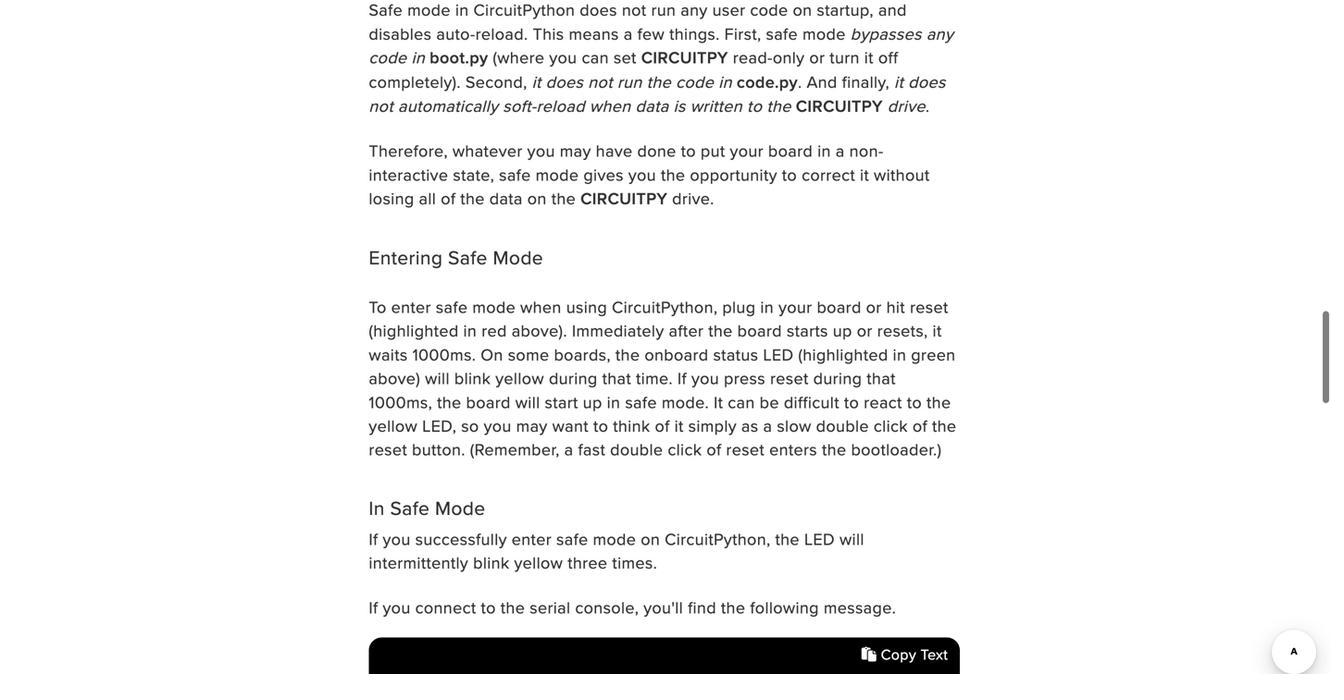 Task type: vqa. For each thing, say whether or not it's contained in the screenshot.
solder
no



Task type: locate. For each thing, give the bounding box(es) containing it.
in inside it does not run the code in code.py . and finally,
[[719, 70, 732, 93]]

difficult
[[784, 390, 840, 414]]

safe up only
[[766, 22, 798, 45]]

0 vertical spatial led
[[763, 343, 794, 366]]

1 horizontal spatial led
[[804, 528, 835, 551]]

does for code.py
[[546, 70, 584, 93]]

entering
[[369, 244, 443, 272]]

does up means at the top left of page
[[580, 0, 617, 21]]

on inside "therefore, whatever you may have done to put your board in a non- interactive state, safe mode gives you the opportunity to correct it without losing all of the data on the"
[[527, 187, 547, 210]]

0 vertical spatial enter
[[391, 295, 431, 319]]

0 horizontal spatial during
[[549, 367, 598, 390]]

red
[[482, 319, 507, 343]]

1 vertical spatial when
[[520, 295, 562, 319]]

safe right 'entering'
[[448, 244, 488, 272]]

the right enters
[[822, 438, 847, 462]]

circuitpython, up find at the right bottom of page
[[665, 528, 771, 551]]

1 horizontal spatial double
[[816, 414, 869, 438]]

entering safe mode
[[369, 244, 543, 272]]

blink inside "in safe mode if you successfully enter safe mode on circuitpython, the led will intermittently blink yellow three times."
[[473, 551, 510, 575]]

you inside "in safe mode if you successfully enter safe mode on circuitpython, the led will intermittently blink yellow three times."
[[383, 528, 411, 551]]

first,
[[725, 22, 761, 45]]

without
[[874, 163, 930, 186]]

1 horizontal spatial your
[[779, 295, 812, 319]]

click
[[874, 414, 908, 438], [668, 438, 702, 462]]

2 during from the left
[[813, 367, 862, 390]]

in up auto- on the top of page
[[455, 0, 469, 21]]

double down think at bottom
[[610, 438, 663, 462]]

1 horizontal spatial enter
[[512, 528, 552, 551]]

will down 1000ms.
[[425, 367, 450, 390]]

circuitpy for circuitpy drive.
[[581, 187, 668, 211]]

2 horizontal spatial on
[[793, 0, 812, 21]]

any up things.
[[681, 0, 708, 21]]

in up the written
[[719, 70, 732, 93]]

not for data
[[369, 94, 393, 118]]

a inside the safe mode in circuitpython does not run any user code on startup, and disables auto-reload. this means a few things. first, safe mode
[[624, 22, 633, 45]]

0 vertical spatial may
[[560, 139, 591, 163]]

1 horizontal spatial not
[[588, 70, 613, 93]]

it
[[714, 390, 723, 414]]

you left "connect"
[[383, 596, 411, 620]]

1 vertical spatial not
[[588, 70, 613, 93]]

1 horizontal spatial up
[[833, 319, 852, 343]]

0 horizontal spatial may
[[516, 414, 548, 438]]

1 vertical spatial yellow
[[369, 414, 418, 438]]

that
[[602, 367, 631, 390], [867, 367, 896, 390]]

circuitpython, up after
[[612, 295, 718, 319]]

immediately
[[572, 319, 664, 343]]

0 vertical spatial circuitpython,
[[612, 295, 718, 319]]

does inside it does not automatically soft-reload when data is written to the
[[908, 70, 946, 93]]

enter right to
[[391, 295, 431, 319]]

safe up disables
[[369, 0, 403, 21]]

safe
[[766, 22, 798, 45], [499, 163, 531, 186], [436, 295, 468, 319], [625, 390, 657, 414], [556, 528, 588, 551]]

it up soft-
[[532, 70, 541, 93]]

few
[[637, 22, 665, 45]]

1 vertical spatial data
[[489, 187, 523, 210]]

you up intermittently
[[383, 528, 411, 551]]

. left and on the top right of the page
[[798, 70, 802, 93]]

all
[[419, 187, 436, 210]]

. up without
[[926, 94, 930, 118]]

of right think at bottom
[[655, 414, 670, 438]]

a left fast
[[564, 438, 574, 462]]

any
[[681, 0, 708, 21], [927, 22, 954, 45]]

written
[[690, 94, 743, 118]]

board
[[768, 139, 813, 163], [817, 295, 862, 319], [738, 319, 782, 343], [466, 390, 511, 414]]

code
[[750, 0, 788, 21], [369, 45, 407, 69], [676, 70, 714, 93]]

in inside "therefore, whatever you may have done to put your board in a non- interactive state, safe mode gives you the opportunity to correct it without losing all of the data on the"
[[818, 139, 831, 163]]

in inside bypasses any code in
[[412, 45, 425, 69]]

a right as
[[763, 414, 772, 438]]

run down the set
[[617, 70, 642, 93]]

circuitpy drive .
[[791, 94, 930, 118]]

0 vertical spatial your
[[730, 139, 764, 163]]

click down simply
[[668, 438, 702, 462]]

to enter safe mode when using circuitpython, plug in your board or hit reset (highlighted in red above). immediately after the board starts up or resets, it waits 1000ms. on some boards, the onboard status led (highlighted in green above) will blink yellow during that time. if you press reset during that 1000ms, the board will start up in safe mode. it can be difficult to react to the yellow led, so you may want to think of it simply as a slow double click of the reset button. (remember, a fast double click of reset enters the bootloader.)
[[369, 295, 957, 462]]

1 vertical spatial enter
[[512, 528, 552, 551]]

0 vertical spatial run
[[651, 0, 676, 21]]

1 vertical spatial led
[[804, 528, 835, 551]]

it does not run the code in code.py . and finally,
[[532, 70, 894, 94]]

1 horizontal spatial can
[[728, 390, 755, 414]]

1 vertical spatial on
[[527, 187, 547, 210]]

you down the this
[[549, 45, 577, 69]]

1 horizontal spatial run
[[651, 0, 676, 21]]

if inside to enter safe mode when using circuitpython, plug in your board or hit reset (highlighted in red above). immediately after the board starts up or resets, it waits 1000ms. on some boards, the onboard status led (highlighted in green above) will blink yellow during that time. if you press reset during that 1000ms, the board will start up in safe mode. it can be difficult to react to the yellow led, so you may want to think of it simply as a slow double click of the reset button. (remember, a fast double click of reset enters the bootloader.)
[[678, 367, 687, 390]]

during
[[549, 367, 598, 390], [813, 367, 862, 390]]

0 vertical spatial not
[[622, 0, 647, 21]]

0 horizontal spatial double
[[610, 438, 663, 462]]

0 vertical spatial click
[[874, 414, 908, 438]]

1 vertical spatial your
[[779, 295, 812, 319]]

text
[[921, 644, 948, 666]]

2 horizontal spatial will
[[840, 528, 864, 551]]

status
[[713, 343, 759, 366]]

0 vertical spatial on
[[793, 0, 812, 21]]

data
[[636, 94, 669, 118], [489, 187, 523, 210]]

find
[[688, 596, 716, 620]]

2 that from the left
[[867, 367, 896, 390]]

the left serial
[[501, 596, 525, 620]]

0 vertical spatial up
[[833, 319, 852, 343]]

blink down the on
[[454, 367, 491, 390]]

the inside "in safe mode if you successfully enter safe mode on circuitpython, the led will intermittently blink yellow three times."
[[775, 528, 800, 551]]

when
[[590, 94, 631, 118], [520, 295, 562, 319]]

slow
[[777, 414, 812, 438]]

can right it
[[728, 390, 755, 414]]

0 horizontal spatial (highlighted
[[369, 319, 459, 343]]

it up drive
[[894, 70, 904, 93]]

circuitpython, inside "in safe mode if you successfully enter safe mode on circuitpython, the led will intermittently blink yellow three times."
[[665, 528, 771, 551]]

in
[[455, 0, 469, 21], [412, 45, 425, 69], [719, 70, 732, 93], [818, 139, 831, 163], [760, 295, 774, 319], [463, 319, 477, 343], [893, 343, 907, 366], [607, 390, 621, 414]]

on inside the safe mode in circuitpython does not run any user code on startup, and disables auto-reload. this means a few things. first, safe mode
[[793, 0, 812, 21]]

in up "correct"
[[818, 139, 831, 163]]

1 horizontal spatial on
[[641, 528, 660, 551]]

any inside the safe mode in circuitpython does not run any user code on startup, and disables auto-reload. this means a few things. first, safe mode
[[681, 0, 708, 21]]

1 vertical spatial code
[[369, 45, 407, 69]]

enter inside "in safe mode if you successfully enter safe mode on circuitpython, the led will intermittently blink yellow three times."
[[512, 528, 552, 551]]

not inside the safe mode in circuitpython does not run any user code on startup, and disables auto-reload. this means a few things. first, safe mode
[[622, 0, 647, 21]]

yellow up serial
[[514, 551, 563, 575]]

0 vertical spatial code
[[750, 0, 788, 21]]

when down read-only or turn it off completely). second,
[[590, 94, 631, 118]]

1 that from the left
[[602, 367, 631, 390]]

enter
[[391, 295, 431, 319], [512, 528, 552, 551]]

0 vertical spatial mode
[[493, 244, 543, 272]]

finally,
[[842, 70, 890, 93]]

if down in
[[369, 528, 378, 551]]

yellow down 1000ms,
[[369, 414, 418, 438]]

does up drive
[[908, 70, 946, 93]]

does inside it does not run the code in code.py . and finally,
[[546, 70, 584, 93]]

following
[[750, 596, 819, 620]]

mode up times.
[[593, 528, 636, 551]]

successfully
[[415, 528, 507, 551]]

state,
[[453, 163, 494, 186]]

board up starts
[[817, 295, 862, 319]]

yellow inside "in safe mode if you successfully enter safe mode on circuitpython, the led will intermittently blink yellow three times."
[[514, 551, 563, 575]]

the down bypasses any code in
[[647, 70, 671, 93]]

code element element
[[369, 638, 960, 675]]

.
[[798, 70, 802, 93], [926, 94, 930, 118]]

or up and on the top right of the page
[[809, 45, 825, 69]]

not inside it does not automatically soft-reload when data is written to the
[[369, 94, 393, 118]]

put
[[701, 139, 725, 163]]

0 horizontal spatial mode
[[435, 495, 486, 523]]

0 vertical spatial double
[[816, 414, 869, 438]]

it down the mode.
[[675, 414, 684, 438]]

it up green
[[933, 319, 942, 343]]

it inside it does not run the code in code.py . and finally,
[[532, 70, 541, 93]]

click up bootloader.) on the bottom of the page
[[874, 414, 908, 438]]

mode for entering safe mode
[[493, 244, 543, 272]]

2 vertical spatial code
[[676, 70, 714, 93]]

1 horizontal spatial when
[[590, 94, 631, 118]]

may up (remember, at left
[[516, 414, 548, 438]]

code up is
[[676, 70, 714, 93]]

reset down 1000ms,
[[369, 438, 407, 462]]

1 vertical spatial click
[[668, 438, 702, 462]]

data inside it does not automatically soft-reload when data is written to the
[[636, 94, 669, 118]]

safe up 1000ms.
[[436, 295, 468, 319]]

if down intermittently
[[369, 596, 378, 620]]

and
[[879, 0, 907, 21]]

blink inside to enter safe mode when using circuitpython, plug in your board or hit reset (highlighted in red above). immediately after the board starts up or resets, it waits 1000ms. on some boards, the onboard status led (highlighted in green above) will blink yellow during that time. if you press reset during that 1000ms, the board will start up in safe mode. it can be difficult to react to the yellow led, so you may want to think of it simply as a slow double click of the reset button. (remember, a fast double click of reset enters the bootloader.)
[[454, 367, 491, 390]]

1 vertical spatial .
[[926, 94, 930, 118]]

0 vertical spatial blink
[[454, 367, 491, 390]]

during up difficult
[[813, 367, 862, 390]]

above)
[[369, 367, 420, 390]]

your up opportunity
[[730, 139, 764, 163]]

0 vertical spatial safe
[[369, 0, 403, 21]]

mode up above).
[[493, 244, 543, 272]]

reset down as
[[726, 438, 765, 462]]

led
[[763, 343, 794, 366], [804, 528, 835, 551]]

you
[[549, 45, 577, 69], [527, 139, 555, 163], [628, 163, 656, 186], [692, 367, 719, 390], [484, 414, 512, 438], [383, 528, 411, 551], [383, 596, 411, 620]]

be
[[760, 390, 779, 414]]

2 vertical spatial yellow
[[514, 551, 563, 575]]

circuitpy down gives
[[581, 187, 668, 211]]

copy text link
[[862, 644, 948, 666]]

1 vertical spatial if
[[369, 528, 378, 551]]

it down non-
[[860, 163, 869, 186]]

circuitpython
[[474, 0, 575, 21]]

your inside "therefore, whatever you may have done to put your board in a non- interactive state, safe mode gives you the opportunity to correct it without losing all of the data on the"
[[730, 139, 764, 163]]

0 horizontal spatial led
[[763, 343, 794, 366]]

led up the following
[[804, 528, 835, 551]]

0 vertical spatial when
[[590, 94, 631, 118]]

not inside it does not run the code in code.py . and finally,
[[588, 70, 613, 93]]

1 during from the left
[[549, 367, 598, 390]]

any inside bypasses any code in
[[927, 22, 954, 45]]

safe inside "in safe mode if you successfully enter safe mode on circuitpython, the led will intermittently blink yellow three times."
[[390, 495, 430, 523]]

the down 'code.py'
[[767, 94, 791, 118]]

may inside "therefore, whatever you may have done to put your board in a non- interactive state, safe mode gives you the opportunity to correct it without losing all of the data on the"
[[560, 139, 591, 163]]

a
[[624, 22, 633, 45], [836, 139, 845, 163], [763, 414, 772, 438], [564, 438, 574, 462]]

mode up successfully
[[435, 495, 486, 523]]

0 horizontal spatial .
[[798, 70, 802, 93]]

turn
[[830, 45, 860, 69]]

simply
[[688, 414, 737, 438]]

if
[[678, 367, 687, 390], [369, 528, 378, 551], [369, 596, 378, 620]]

completely).
[[369, 70, 461, 93]]

0 vertical spatial circuitpy
[[641, 45, 728, 70]]

or left resets,
[[857, 319, 873, 343]]

1 vertical spatial blink
[[473, 551, 510, 575]]

a left few
[[624, 22, 633, 45]]

you'll
[[644, 596, 683, 620]]

it left off
[[864, 45, 874, 69]]

1 vertical spatial safe
[[448, 244, 488, 272]]

1 horizontal spatial mode
[[493, 244, 543, 272]]

in down resets,
[[893, 343, 907, 366]]

mode inside "in safe mode if you successfully enter safe mode on circuitpython, the led will intermittently blink yellow three times."
[[593, 528, 636, 551]]

0 horizontal spatial that
[[602, 367, 631, 390]]

a left non-
[[836, 139, 845, 163]]

0 horizontal spatial code
[[369, 45, 407, 69]]

0 horizontal spatial data
[[489, 187, 523, 210]]

any right 'bypasses'
[[927, 22, 954, 45]]

mode for in safe mode if you successfully enter safe mode on circuitpython, the led will intermittently blink yellow three times.
[[435, 495, 486, 523]]

your
[[730, 139, 764, 163], [779, 295, 812, 319]]

0 horizontal spatial can
[[582, 45, 609, 69]]

1 horizontal spatial code
[[676, 70, 714, 93]]

that up react
[[867, 367, 896, 390]]

circuitpy for circuitpy drive .
[[796, 94, 883, 118]]

data inside "therefore, whatever you may have done to put your board in a non- interactive state, safe mode gives you the opportunity to correct it without losing all of the data on the"
[[489, 187, 523, 210]]

led down starts
[[763, 343, 794, 366]]

boot.py (where you can set circuitpy
[[425, 45, 728, 70]]

1 horizontal spatial may
[[560, 139, 591, 163]]

safe up three
[[556, 528, 588, 551]]

safe mode in circuitpython does not run any user code on startup, and disables auto-reload. this means a few things. first, safe mode
[[369, 0, 907, 45]]

during down boards, in the bottom of the page
[[549, 367, 598, 390]]

code inside bypasses any code in
[[369, 45, 407, 69]]

0 vertical spatial data
[[636, 94, 669, 118]]

mode inside "in safe mode if you successfully enter safe mode on circuitpython, the led will intermittently blink yellow three times."
[[435, 495, 486, 523]]

1 horizontal spatial (highlighted
[[798, 343, 888, 366]]

safe for in
[[390, 495, 430, 523]]

opportunity
[[690, 163, 777, 186]]

0 horizontal spatial when
[[520, 295, 562, 319]]

0 vertical spatial can
[[582, 45, 609, 69]]

(highlighted
[[369, 319, 459, 343], [798, 343, 888, 366]]

0 vertical spatial if
[[678, 367, 687, 390]]

some
[[508, 343, 549, 366]]

console,
[[575, 596, 639, 620]]

may inside to enter safe mode when using circuitpython, plug in your board or hit reset (highlighted in red above). immediately after the board starts up or resets, it waits 1000ms. on some boards, the onboard status led (highlighted in green above) will blink yellow during that time. if you press reset during that 1000ms, the board will start up in safe mode. it can be difficult to react to the yellow led, so you may want to think of it simply as a slow double click of the reset button. (remember, a fast double click of reset enters the bootloader.)
[[516, 414, 548, 438]]

1 horizontal spatial click
[[874, 414, 908, 438]]

have
[[596, 139, 633, 163]]

mode up auto- on the top of page
[[407, 0, 451, 21]]

2 horizontal spatial code
[[750, 0, 788, 21]]

0 horizontal spatial your
[[730, 139, 764, 163]]

2 vertical spatial on
[[641, 528, 660, 551]]

the
[[647, 70, 671, 93], [767, 94, 791, 118], [661, 163, 685, 186], [460, 187, 485, 210], [552, 187, 576, 210], [708, 319, 733, 343], [616, 343, 640, 366], [437, 390, 462, 414], [927, 390, 951, 414], [932, 414, 957, 438], [822, 438, 847, 462], [775, 528, 800, 551], [501, 596, 525, 620], [721, 596, 746, 620]]

the left circuitpy drive. at the top of page
[[552, 187, 576, 210]]

1 horizontal spatial during
[[813, 367, 862, 390]]

1 horizontal spatial any
[[927, 22, 954, 45]]

1 horizontal spatial data
[[636, 94, 669, 118]]

connect
[[415, 596, 476, 620]]

0 horizontal spatial run
[[617, 70, 642, 93]]

2 vertical spatial not
[[369, 94, 393, 118]]

0 horizontal spatial any
[[681, 0, 708, 21]]

will left start
[[515, 390, 540, 414]]

done
[[637, 139, 676, 163]]

run
[[651, 0, 676, 21], [617, 70, 642, 93]]

circuitpy
[[641, 45, 728, 70], [796, 94, 883, 118], [581, 187, 668, 211]]

0 horizontal spatial not
[[369, 94, 393, 118]]

0 horizontal spatial up
[[583, 390, 602, 414]]

or
[[809, 45, 825, 69], [866, 295, 882, 319], [857, 319, 873, 343]]

not
[[622, 0, 647, 21], [588, 70, 613, 93], [369, 94, 393, 118]]

if up the mode.
[[678, 367, 687, 390]]

circuitpy drive.
[[581, 187, 714, 211]]

2 horizontal spatial not
[[622, 0, 647, 21]]

circuitpy down and on the top right of the page
[[796, 94, 883, 118]]

soft-
[[503, 94, 537, 118]]

1 horizontal spatial that
[[867, 367, 896, 390]]

bypasses any code in
[[369, 22, 954, 69]]

reload
[[537, 94, 585, 118]]

1 vertical spatial circuitpython,
[[665, 528, 771, 551]]

not down boot.py (where you can set circuitpy
[[588, 70, 613, 93]]

1 vertical spatial mode
[[435, 495, 486, 523]]

1 vertical spatial circuitpy
[[796, 94, 883, 118]]

your inside to enter safe mode when using circuitpython, plug in your board or hit reset (highlighted in red above). immediately after the board starts up or resets, it waits 1000ms. on some boards, the onboard status led (highlighted in green above) will blink yellow during that time. if you press reset during that 1000ms, the board will start up in safe mode. it can be difficult to react to the yellow led, so you may want to think of it simply as a slow double click of the reset button. (remember, a fast double click of reset enters the bootloader.)
[[779, 295, 812, 319]]

of inside "therefore, whatever you may have done to put your board in a non- interactive state, safe mode gives you the opportunity to correct it without losing all of the data on the"
[[441, 187, 456, 210]]

1 horizontal spatial .
[[926, 94, 930, 118]]

1 vertical spatial may
[[516, 414, 548, 438]]

in safe mode if you successfully enter safe mode on circuitpython, the led will intermittently blink yellow three times.
[[369, 495, 864, 575]]

can inside to enter safe mode when using circuitpython, plug in your board or hit reset (highlighted in red above). immediately after the board starts up or resets, it waits 1000ms. on some boards, the onboard status led (highlighted in green above) will blink yellow during that time. if you press reset during that 1000ms, the board will start up in safe mode. it can be difficult to react to the yellow led, so you may want to think of it simply as a slow double click of the reset button. (remember, a fast double click of reset enters the bootloader.)
[[728, 390, 755, 414]]

it inside "therefore, whatever you may have done to put your board in a non- interactive state, safe mode gives you the opportunity to correct it without losing all of the data on the"
[[860, 163, 869, 186]]

1 vertical spatial double
[[610, 438, 663, 462]]

0 vertical spatial .
[[798, 70, 802, 93]]

1 vertical spatial can
[[728, 390, 755, 414]]

data left is
[[636, 94, 669, 118]]

2 vertical spatial circuitpy
[[581, 187, 668, 211]]

yellow down some
[[496, 367, 544, 390]]

to left "correct"
[[782, 163, 797, 186]]

1000ms.
[[413, 343, 476, 366]]

code up "first,"
[[750, 0, 788, 21]]

run up few
[[651, 0, 676, 21]]

that left time.
[[602, 367, 631, 390]]

board inside "therefore, whatever you may have done to put your board in a non- interactive state, safe mode gives you the opportunity to correct it without losing all of the data on the"
[[768, 139, 813, 163]]

1 vertical spatial run
[[617, 70, 642, 93]]

(highlighted up waits at the left bottom
[[369, 319, 459, 343]]

0 horizontal spatial on
[[527, 187, 547, 210]]

safe inside the safe mode in circuitpython does not run any user code on startup, and disables auto-reload. this means a few things. first, safe mode
[[369, 0, 403, 21]]

0 horizontal spatial enter
[[391, 295, 431, 319]]

when up above).
[[520, 295, 562, 319]]

2 vertical spatial safe
[[390, 495, 430, 523]]

as
[[741, 414, 759, 438]]

you inside boot.py (where you can set circuitpy
[[549, 45, 577, 69]]

enter right successfully
[[512, 528, 552, 551]]

onboard
[[645, 343, 709, 366]]

the down immediately
[[616, 343, 640, 366]]

mode up red
[[472, 295, 516, 319]]



Task type: describe. For each thing, give the bounding box(es) containing it.
to left react
[[844, 390, 859, 414]]

is
[[674, 94, 686, 118]]

three
[[568, 551, 608, 575]]

after
[[669, 319, 704, 343]]

of up bootloader.) on the bottom of the page
[[913, 414, 928, 438]]

the up led,
[[437, 390, 462, 414]]

it inside it does not automatically soft-reload when data is written to the
[[894, 70, 904, 93]]

time.
[[636, 367, 673, 390]]

the up bootloader.) on the bottom of the page
[[932, 414, 957, 438]]

start
[[545, 390, 578, 414]]

safe inside "therefore, whatever you may have done to put your board in a non- interactive state, safe mode gives you the opportunity to correct it without losing all of the data on the"
[[499, 163, 531, 186]]

this
[[533, 22, 564, 45]]

gives
[[584, 163, 624, 186]]

serial
[[530, 596, 571, 620]]

means
[[569, 22, 619, 45]]

0 horizontal spatial will
[[425, 367, 450, 390]]

in up think at bottom
[[607, 390, 621, 414]]

safe inside the safe mode in circuitpython does not run any user code on startup, and disables auto-reload. this means a few things. first, safe mode
[[766, 22, 798, 45]]

when inside it does not automatically soft-reload when data is written to the
[[590, 94, 631, 118]]

in left red
[[463, 319, 477, 343]]

off
[[878, 45, 898, 69]]

green
[[911, 343, 956, 366]]

enter inside to enter safe mode when using circuitpython, plug in your board or hit reset (highlighted in red above). immediately after the board starts up or resets, it waits 1000ms. on some boards, the onboard status led (highlighted in green above) will blink yellow during that time. if you press reset during that 1000ms, the board will start up in safe mode. it can be difficult to react to the yellow led, so you may want to think of it simply as a slow double click of the reset button. (remember, a fast double click of reset enters the bootloader.)
[[391, 295, 431, 319]]

boards,
[[554, 343, 611, 366]]

starts
[[787, 319, 828, 343]]

intermittently
[[369, 551, 469, 575]]

when inside to enter safe mode when using circuitpython, plug in your board or hit reset (highlighted in red above). immediately after the board starts up or resets, it waits 1000ms. on some boards, the onboard status led (highlighted in green above) will blink yellow during that time. if you press reset during that 1000ms, the board will start up in safe mode. it can be difficult to react to the yellow led, so you may want to think of it simply as a slow double click of the reset button. (remember, a fast double click of reset enters the bootloader.)
[[520, 295, 562, 319]]

run inside it does not run the code in code.py . and finally,
[[617, 70, 642, 93]]

read-
[[733, 45, 773, 69]]

bypasses
[[851, 22, 922, 45]]

startup,
[[817, 0, 874, 21]]

led inside "in safe mode if you successfully enter safe mode on circuitpython, the led will intermittently blink yellow three times."
[[804, 528, 835, 551]]

therefore, whatever you may have done to put your board in a non- interactive state, safe mode gives you the opportunity to correct it without losing all of the data on the
[[369, 139, 930, 210]]

think
[[613, 414, 650, 438]]

message.
[[824, 596, 896, 620]]

the down state,
[[460, 187, 485, 210]]

copy text
[[877, 644, 948, 666]]

if inside "in safe mode if you successfully enter safe mode on circuitpython, the led will intermittently blink yellow three times."
[[369, 528, 378, 551]]

react
[[864, 390, 902, 414]]

boot.py
[[430, 45, 488, 70]]

to right react
[[907, 390, 922, 414]]

will inside "in safe mode if you successfully enter safe mode on circuitpython, the led will intermittently blink yellow three times."
[[840, 528, 864, 551]]

enters
[[769, 438, 817, 462]]

0 vertical spatial yellow
[[496, 367, 544, 390]]

losing
[[369, 187, 414, 210]]

of down simply
[[707, 438, 722, 462]]

interactive
[[369, 163, 448, 186]]

you right so
[[484, 414, 512, 438]]

1000ms,
[[369, 390, 432, 414]]

safe up think at bottom
[[625, 390, 657, 414]]

to
[[369, 295, 387, 319]]

to up fast
[[593, 414, 608, 438]]

to left put on the right of the page
[[681, 139, 696, 163]]

and
[[807, 70, 838, 93]]

reset up be at the bottom right
[[770, 367, 809, 390]]

drive.
[[672, 187, 714, 210]]

the inside it does not automatically soft-reload when data is written to the
[[767, 94, 791, 118]]

safe for entering
[[448, 244, 488, 272]]

0 horizontal spatial click
[[668, 438, 702, 462]]

so
[[461, 414, 479, 438]]

to right "connect"
[[481, 596, 496, 620]]

mode inside "therefore, whatever you may have done to put your board in a non- interactive state, safe mode gives you the opportunity to correct it without losing all of the data on the"
[[536, 163, 579, 186]]

only
[[773, 45, 805, 69]]

the inside it does not run the code in code.py . and finally,
[[647, 70, 671, 93]]

safe inside "in safe mode if you successfully enter safe mode on circuitpython, the led will intermittently blink yellow three times."
[[556, 528, 588, 551]]

in
[[369, 495, 385, 523]]

user
[[712, 0, 746, 21]]

1 horizontal spatial will
[[515, 390, 540, 414]]

the up status
[[708, 319, 733, 343]]

in inside the safe mode in circuitpython does not run any user code on startup, and disables auto-reload. this means a few things. first, safe mode
[[455, 0, 469, 21]]

or left hit
[[866, 295, 882, 319]]

a inside "therefore, whatever you may have done to put your board in a non- interactive state, safe mode gives you the opportunity to correct it without losing all of the data on the"
[[836, 139, 845, 163]]

code inside it does not run the code in code.py . and finally,
[[676, 70, 714, 93]]

can inside boot.py (where you can set circuitpy
[[582, 45, 609, 69]]

board up so
[[466, 390, 511, 414]]

drive
[[888, 94, 926, 118]]

you down reload
[[527, 139, 555, 163]]

you up it
[[692, 367, 719, 390]]

second,
[[466, 70, 527, 93]]

bootloader.)
[[851, 438, 942, 462]]

to inside it does not automatically soft-reload when data is written to the
[[747, 94, 762, 118]]

waits
[[369, 343, 408, 366]]

plug
[[722, 295, 756, 319]]

whatever
[[453, 139, 523, 163]]

(where
[[493, 45, 545, 69]]

in right plug
[[760, 295, 774, 319]]

you up circuitpy drive. at the top of page
[[628, 163, 656, 186]]

mode inside to enter safe mode when using circuitpython, plug in your board or hit reset (highlighted in red above). immediately after the board starts up or resets, it waits 1000ms. on some boards, the onboard status led (highlighted in green above) will blink yellow during that time. if you press reset during that 1000ms, the board will start up in safe mode. it can be difficult to react to the yellow led, so you may want to think of it simply as a slow double click of the reset button. (remember, a fast double click of reset enters the bootloader.)
[[472, 295, 516, 319]]

circuitpython, inside to enter safe mode when using circuitpython, plug in your board or hit reset (highlighted in red above). immediately after the board starts up or resets, it waits 1000ms. on some boards, the onboard status led (highlighted in green above) will blink yellow during that time. if you press reset during that 1000ms, the board will start up in safe mode. it can be difficult to react to the yellow led, so you may want to think of it simply as a slow double click of the reset button. (remember, a fast double click of reset enters the bootloader.)
[[612, 295, 718, 319]]

press
[[724, 367, 766, 390]]

hit
[[887, 295, 905, 319]]

automatically
[[398, 94, 498, 118]]

using
[[566, 295, 607, 319]]

or inside read-only or turn it off completely). second,
[[809, 45, 825, 69]]

want
[[552, 414, 589, 438]]

mode down startup, in the top right of the page
[[803, 22, 846, 45]]

disables
[[369, 22, 432, 45]]

code.py
[[737, 70, 798, 94]]

led inside to enter safe mode when using circuitpython, plug in your board or hit reset (highlighted in red above). immediately after the board starts up or resets, it waits 1000ms. on some boards, the onboard status led (highlighted in green above) will blink yellow during that time. if you press reset during that 1000ms, the board will start up in safe mode. it can be difficult to react to the yellow led, so you may want to think of it simply as a slow double click of the reset button. (remember, a fast double click of reset enters the bootloader.)
[[763, 343, 794, 366]]

board down plug
[[738, 319, 782, 343]]

does for data
[[908, 70, 946, 93]]

reset right hit
[[910, 295, 949, 319]]

read-only or turn it off completely). second,
[[369, 45, 898, 93]]

above).
[[512, 319, 567, 343]]

1 vertical spatial up
[[583, 390, 602, 414]]

mode.
[[662, 390, 709, 414]]

. inside circuitpy drive .
[[926, 94, 930, 118]]

set
[[614, 45, 637, 69]]

on inside "in safe mode if you successfully enter safe mode on circuitpython, the led will intermittently blink yellow three times."
[[641, 528, 660, 551]]

it inside read-only or turn it off completely). second,
[[864, 45, 874, 69]]

(remember,
[[470, 438, 560, 462]]

button.
[[412, 438, 465, 462]]

the down green
[[927, 390, 951, 414]]

it does not automatically soft-reload when data is written to the
[[369, 70, 946, 118]]

does inside the safe mode in circuitpython does not run any user code on startup, and disables auto-reload. this means a few things. first, safe mode
[[580, 0, 617, 21]]

if you connect to the serial console, you'll find the following message.
[[369, 596, 896, 620]]

correct
[[802, 163, 855, 186]]

the down done
[[661, 163, 685, 186]]

code inside the safe mode in circuitpython does not run any user code on startup, and disables auto-reload. this means a few things. first, safe mode
[[750, 0, 788, 21]]

the right find at the right bottom of page
[[721, 596, 746, 620]]

not for code.py
[[588, 70, 613, 93]]

fast
[[578, 438, 606, 462]]

on
[[481, 343, 503, 366]]

. inside it does not run the code in code.py . and finally,
[[798, 70, 802, 93]]

clipboard image
[[862, 648, 877, 662]]

2 vertical spatial if
[[369, 596, 378, 620]]

run inside the safe mode in circuitpython does not run any user code on startup, and disables auto-reload. this means a few things. first, safe mode
[[651, 0, 676, 21]]

resets,
[[877, 319, 928, 343]]



